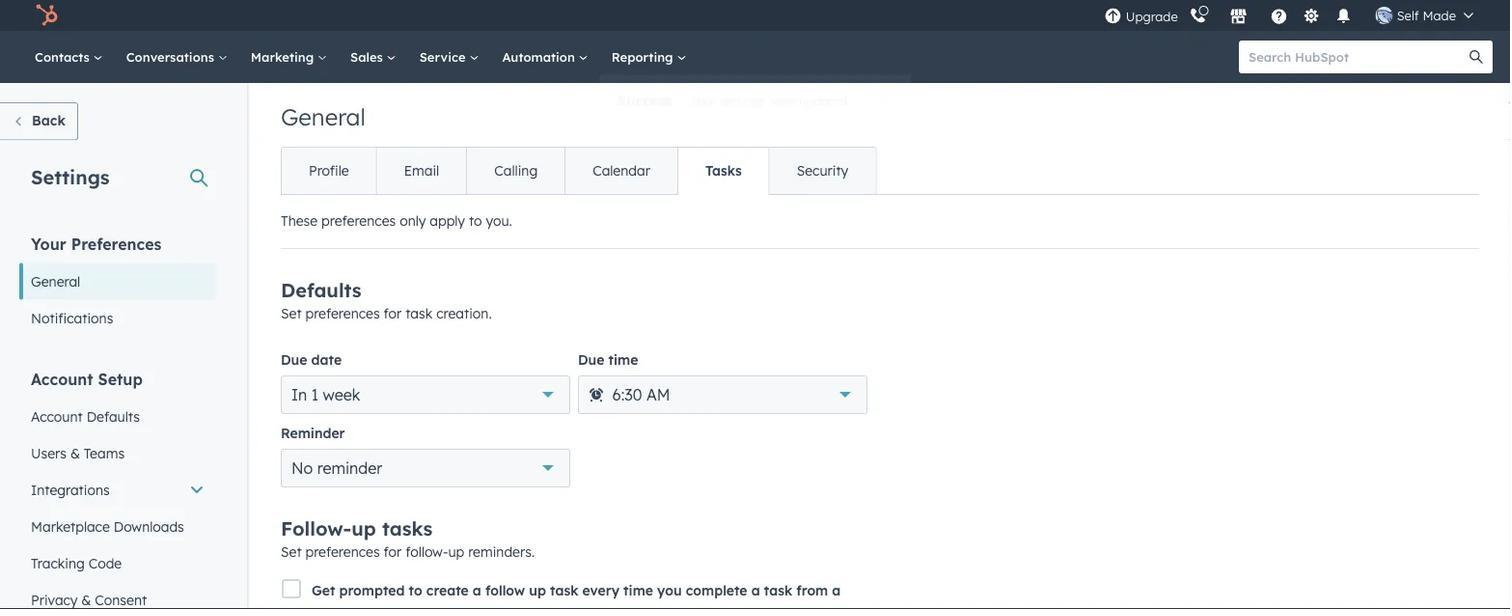 Task type: vqa. For each thing, say whether or not it's contained in the screenshot.
'Help' dropdown button
yes



Task type: describe. For each thing, give the bounding box(es) containing it.
setup
[[98, 369, 143, 389]]

help button
[[1263, 0, 1296, 31]]

follow-up tasks set preferences for follow-up reminders.
[[281, 516, 535, 560]]

self
[[1397, 7, 1420, 23]]

week
[[323, 385, 360, 404]]

these preferences only apply to you.
[[281, 212, 512, 229]]

upgrade
[[1126, 9, 1178, 25]]

you
[[657, 582, 682, 599]]

privacy & consent link
[[19, 582, 216, 609]]

profile link
[[282, 148, 376, 194]]

contacts
[[35, 49, 93, 65]]

account defaults
[[31, 408, 140, 425]]

ruby anderson image
[[1376, 7, 1394, 24]]

complete
[[686, 582, 748, 599]]

tasks
[[706, 162, 742, 179]]

sales
[[350, 49, 387, 65]]

navigation containing profile
[[281, 147, 877, 195]]

notifications
[[31, 309, 113, 326]]

in 1 week
[[292, 385, 360, 404]]

tracking
[[31, 555, 85, 571]]

follow-
[[406, 543, 448, 560]]

6:30
[[612, 385, 642, 404]]

privacy
[[31, 591, 78, 608]]

& for privacy
[[81, 591, 91, 608]]

security
[[797, 162, 849, 179]]

marketing
[[251, 49, 318, 65]]

you.
[[486, 212, 512, 229]]

automation
[[502, 49, 579, 65]]

your preferences element
[[19, 233, 216, 336]]

get
[[312, 582, 335, 599]]

Search HubSpot search field
[[1239, 41, 1476, 73]]

reporting link
[[600, 31, 698, 83]]

time inside get prompted to create a follow up task every time you complete a task from a list view
[[624, 582, 653, 599]]

date
[[311, 351, 342, 368]]

marketplace downloads link
[[19, 508, 216, 545]]

hubspot link
[[23, 4, 72, 27]]

calling icon image
[[1190, 7, 1207, 25]]

1 vertical spatial up
[[448, 543, 465, 560]]

back link
[[0, 102, 78, 140]]

search image
[[1470, 50, 1484, 64]]

& for users
[[70, 445, 80, 461]]

reminder
[[281, 425, 345, 442]]

reminders.
[[468, 543, 535, 560]]

marketplaces button
[[1219, 0, 1259, 31]]

defaults inside 'link'
[[87, 408, 140, 425]]

consent
[[95, 591, 147, 608]]

reporting
[[612, 49, 677, 65]]

up inside get prompted to create a follow up task every time you complete a task from a list view
[[529, 582, 546, 599]]

due for due date
[[281, 351, 307, 368]]

view
[[335, 605, 366, 609]]

contacts link
[[23, 31, 115, 83]]

calling icon button
[[1182, 3, 1215, 28]]

1
[[312, 385, 319, 404]]

creation.
[[436, 305, 492, 322]]

settings link
[[1300, 5, 1324, 26]]

conversations link
[[115, 31, 239, 83]]

users & teams link
[[19, 435, 216, 472]]

calendar
[[593, 162, 650, 179]]

6:30 am button
[[578, 376, 868, 414]]

0 vertical spatial preferences
[[321, 212, 396, 229]]

account for account setup
[[31, 369, 93, 389]]

6:30 am
[[612, 385, 670, 404]]

search button
[[1461, 41, 1493, 73]]

get prompted to create a follow up task every time you complete a task from a list view
[[312, 582, 841, 609]]

success alert
[[600, 74, 910, 126]]

your for your preferences
[[31, 234, 66, 253]]

integrations button
[[19, 472, 216, 508]]

due time
[[578, 351, 638, 368]]

set inside defaults set preferences for task creation.
[[281, 305, 302, 322]]

account setup
[[31, 369, 143, 389]]

set inside follow-up tasks set preferences for follow-up reminders.
[[281, 543, 302, 560]]

service
[[420, 49, 470, 65]]

am
[[647, 385, 670, 404]]

updated.
[[799, 93, 850, 108]]

due for due time
[[578, 351, 605, 368]]

defaults set preferences for task creation.
[[281, 278, 492, 322]]

2 a from the left
[[752, 582, 760, 599]]

marketplace downloads
[[31, 518, 184, 535]]

preferences
[[71, 234, 162, 253]]

preferences inside follow-up tasks set preferences for follow-up reminders.
[[306, 543, 380, 560]]

list
[[312, 605, 331, 609]]

in 1 week button
[[281, 376, 570, 414]]

success
[[619, 91, 673, 109]]

account for account defaults
[[31, 408, 83, 425]]

follow
[[486, 582, 525, 599]]

users & teams
[[31, 445, 125, 461]]

marketplaces image
[[1230, 9, 1248, 26]]

calendar link
[[565, 148, 678, 194]]

these
[[281, 212, 318, 229]]

help image
[[1271, 9, 1288, 26]]

in
[[292, 385, 307, 404]]

code
[[89, 555, 122, 571]]

service link
[[408, 31, 491, 83]]

self made
[[1397, 7, 1457, 23]]

menu containing self made
[[1103, 0, 1488, 31]]



Task type: locate. For each thing, give the bounding box(es) containing it.
back
[[32, 112, 66, 129]]

1 horizontal spatial task
[[550, 582, 579, 599]]

1 horizontal spatial up
[[448, 543, 465, 560]]

to left create
[[409, 582, 423, 599]]

create
[[426, 582, 469, 599]]

account inside 'link'
[[31, 408, 83, 425]]

2 horizontal spatial task
[[764, 582, 793, 599]]

2 vertical spatial up
[[529, 582, 546, 599]]

settings
[[31, 165, 110, 189]]

account defaults link
[[19, 398, 216, 435]]

general up profile
[[281, 102, 366, 131]]

users
[[31, 445, 67, 461]]

3 a from the left
[[832, 582, 841, 599]]

menu
[[1103, 0, 1488, 31]]

due date
[[281, 351, 342, 368]]

from
[[797, 582, 828, 599]]

calling
[[494, 162, 538, 179]]

0 vertical spatial time
[[609, 351, 638, 368]]

for left creation.
[[384, 305, 402, 322]]

1 vertical spatial to
[[409, 582, 423, 599]]

general
[[281, 102, 366, 131], [31, 273, 80, 290]]

your for your settings were updated.
[[691, 93, 717, 108]]

preferences left only
[[321, 212, 396, 229]]

to
[[469, 212, 482, 229], [409, 582, 423, 599]]

general up notifications
[[31, 273, 80, 290]]

&
[[70, 445, 80, 461], [81, 591, 91, 608]]

account setup element
[[19, 368, 216, 609]]

0 horizontal spatial due
[[281, 351, 307, 368]]

tracking code
[[31, 555, 122, 571]]

sales link
[[339, 31, 408, 83]]

privacy & consent
[[31, 591, 147, 608]]

no reminder button
[[281, 449, 570, 487]]

1 vertical spatial account
[[31, 408, 83, 425]]

your left preferences
[[31, 234, 66, 253]]

1 vertical spatial time
[[624, 582, 653, 599]]

2 vertical spatial preferences
[[306, 543, 380, 560]]

up left tasks
[[352, 516, 376, 541]]

tasks link
[[678, 148, 769, 194]]

0 vertical spatial account
[[31, 369, 93, 389]]

1 a from the left
[[473, 582, 482, 599]]

task left 'every'
[[550, 582, 579, 599]]

1 vertical spatial preferences
[[306, 305, 380, 322]]

1 account from the top
[[31, 369, 93, 389]]

a left follow on the left bottom
[[473, 582, 482, 599]]

0 horizontal spatial &
[[70, 445, 80, 461]]

a right complete
[[752, 582, 760, 599]]

marketing link
[[239, 31, 339, 83]]

time up 6:30
[[609, 351, 638, 368]]

preferences inside defaults set preferences for task creation.
[[306, 305, 380, 322]]

follow-
[[281, 516, 352, 541]]

were
[[769, 93, 796, 108]]

1 horizontal spatial general
[[281, 102, 366, 131]]

& right users
[[70, 445, 80, 461]]

defaults inside defaults set preferences for task creation.
[[281, 278, 362, 302]]

self made button
[[1365, 0, 1486, 31]]

0 horizontal spatial your
[[31, 234, 66, 253]]

up
[[352, 516, 376, 541], [448, 543, 465, 560], [529, 582, 546, 599]]

0 vertical spatial for
[[384, 305, 402, 322]]

0 horizontal spatial defaults
[[87, 408, 140, 425]]

time
[[609, 351, 638, 368], [624, 582, 653, 599]]

conversations
[[126, 49, 218, 65]]

to inside get prompted to create a follow up task every time you complete a task from a list view
[[409, 582, 423, 599]]

1 vertical spatial for
[[384, 543, 402, 560]]

0 horizontal spatial up
[[352, 516, 376, 541]]

1 horizontal spatial your
[[691, 93, 717, 108]]

1 vertical spatial &
[[81, 591, 91, 608]]

defaults up date
[[281, 278, 362, 302]]

defaults up users & teams link
[[87, 408, 140, 425]]

2 horizontal spatial up
[[529, 582, 546, 599]]

0 horizontal spatial task
[[406, 305, 433, 322]]

general link
[[19, 263, 216, 300]]

1 horizontal spatial due
[[578, 351, 605, 368]]

time left you at the bottom left of the page
[[624, 582, 653, 599]]

set down follow-
[[281, 543, 302, 560]]

notifications image
[[1336, 9, 1353, 26]]

for down tasks
[[384, 543, 402, 560]]

0 vertical spatial general
[[281, 102, 366, 131]]

0 horizontal spatial general
[[31, 273, 80, 290]]

0 vertical spatial up
[[352, 516, 376, 541]]

automation link
[[491, 31, 600, 83]]

email
[[404, 162, 439, 179]]

0 horizontal spatial a
[[473, 582, 482, 599]]

reminder
[[317, 459, 382, 478]]

no
[[292, 459, 313, 478]]

0 vertical spatial &
[[70, 445, 80, 461]]

1 horizontal spatial &
[[81, 591, 91, 608]]

downloads
[[114, 518, 184, 535]]

your inside success alert
[[691, 93, 717, 108]]

task inside defaults set preferences for task creation.
[[406, 305, 433, 322]]

2 account from the top
[[31, 408, 83, 425]]

task left the from
[[764, 582, 793, 599]]

1 vertical spatial your
[[31, 234, 66, 253]]

preferences down follow-
[[306, 543, 380, 560]]

up up create
[[448, 543, 465, 560]]

close image
[[878, 96, 889, 106]]

0 vertical spatial your
[[691, 93, 717, 108]]

marketplace
[[31, 518, 110, 535]]

for inside follow-up tasks set preferences for follow-up reminders.
[[384, 543, 402, 560]]

upgrade image
[[1105, 8, 1122, 26]]

1 for from the top
[[384, 305, 402, 322]]

settings
[[720, 93, 765, 108]]

calling link
[[466, 148, 565, 194]]

made
[[1423, 7, 1457, 23]]

2 set from the top
[[281, 543, 302, 560]]

1 horizontal spatial defaults
[[281, 278, 362, 302]]

2 horizontal spatial a
[[832, 582, 841, 599]]

profile
[[309, 162, 349, 179]]

1 horizontal spatial to
[[469, 212, 482, 229]]

0 vertical spatial defaults
[[281, 278, 362, 302]]

0 vertical spatial to
[[469, 212, 482, 229]]

integrations
[[31, 481, 110, 498]]

no reminder
[[292, 459, 382, 478]]

hubspot image
[[35, 4, 58, 27]]

due
[[281, 351, 307, 368], [578, 351, 605, 368]]

2 due from the left
[[578, 351, 605, 368]]

2 for from the top
[[384, 543, 402, 560]]

1 due from the left
[[281, 351, 307, 368]]

notifications button
[[1328, 0, 1361, 31]]

for inside defaults set preferences for task creation.
[[384, 305, 402, 322]]

0 horizontal spatial to
[[409, 582, 423, 599]]

general inside your preferences element
[[31, 273, 80, 290]]

security link
[[769, 148, 876, 194]]

tasks
[[382, 516, 433, 541]]

email link
[[376, 148, 466, 194]]

account up account defaults
[[31, 369, 93, 389]]

tracking code link
[[19, 545, 216, 582]]

only
[[400, 212, 426, 229]]

set
[[281, 305, 302, 322], [281, 543, 302, 560]]

0 vertical spatial set
[[281, 305, 302, 322]]

1 vertical spatial defaults
[[87, 408, 140, 425]]

notifications link
[[19, 300, 216, 336]]

your left settings
[[691, 93, 717, 108]]

navigation
[[281, 147, 877, 195]]

1 vertical spatial general
[[31, 273, 80, 290]]

a right the from
[[832, 582, 841, 599]]

to left you. at the top of page
[[469, 212, 482, 229]]

up right follow on the left bottom
[[529, 582, 546, 599]]

your settings were updated.
[[691, 93, 850, 108]]

& right privacy
[[81, 591, 91, 608]]

teams
[[84, 445, 125, 461]]

prompted
[[339, 582, 405, 599]]

settings image
[[1303, 8, 1321, 26]]

every
[[583, 582, 620, 599]]

set up due date
[[281, 305, 302, 322]]

your preferences
[[31, 234, 162, 253]]

1 set from the top
[[281, 305, 302, 322]]

defaults
[[281, 278, 362, 302], [87, 408, 140, 425]]

task left creation.
[[406, 305, 433, 322]]

preferences up date
[[306, 305, 380, 322]]

1 vertical spatial set
[[281, 543, 302, 560]]

account
[[31, 369, 93, 389], [31, 408, 83, 425]]

1 horizontal spatial a
[[752, 582, 760, 599]]

account up users
[[31, 408, 83, 425]]



